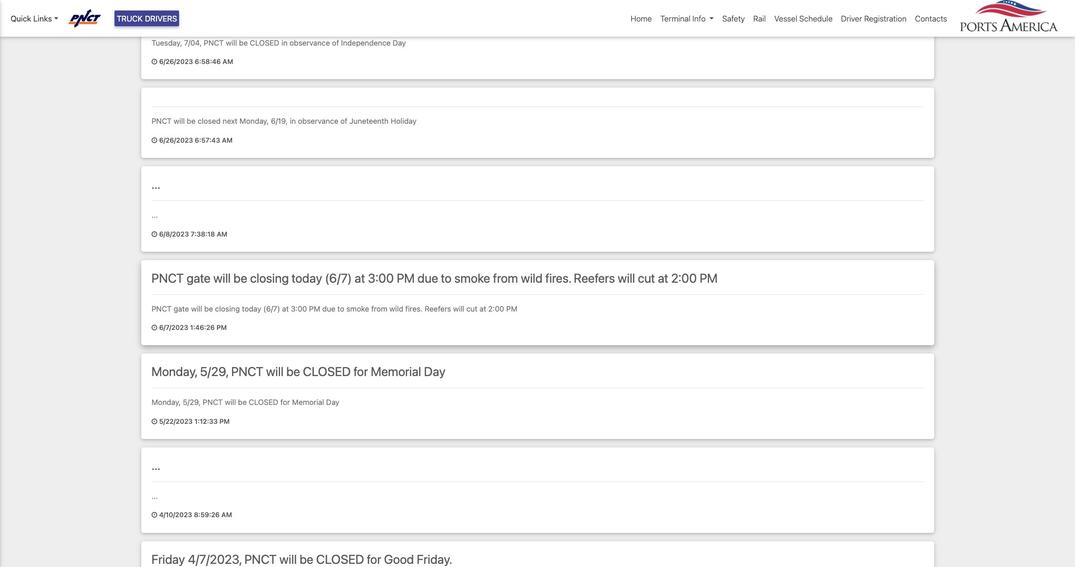 Task type: vqa. For each thing, say whether or not it's contained in the screenshot.
Amount within the "DEMURRAGE AMOUNT"
no



Task type: locate. For each thing, give the bounding box(es) containing it.
0 vertical spatial 7/04,
[[201, 5, 230, 19]]

terminal
[[661, 14, 691, 23]]

from
[[493, 271, 518, 286], [371, 304, 387, 313]]

(6/7)
[[325, 271, 352, 286], [263, 304, 280, 313]]

1 6/26/2023 from the top
[[159, 58, 193, 66]]

6/26/2023 for 6:58:46
[[159, 58, 193, 66]]

1 vertical spatial 2:00
[[488, 304, 504, 313]]

1 horizontal spatial today
[[292, 271, 322, 286]]

closed
[[198, 117, 221, 126]]

2 vertical spatial monday,
[[152, 398, 181, 407]]

0 vertical spatial today
[[292, 271, 322, 286]]

3 clock o image from the top
[[152, 231, 157, 238]]

clock o image for monday, 5/29, pnct will be closed for memorial day
[[152, 419, 157, 426]]

0 vertical spatial of
[[332, 38, 339, 47]]

observance
[[290, 38, 330, 47], [298, 117, 338, 126]]

friday
[[152, 552, 185, 567]]

1 vertical spatial for
[[280, 398, 290, 407]]

1 horizontal spatial 3:00
[[368, 271, 394, 286]]

of
[[332, 38, 339, 47], [340, 117, 348, 126]]

quick
[[11, 14, 31, 23]]

4 clock o image from the top
[[152, 325, 157, 332]]

tuesday, 7/04, pnct will be closed in observance of independence day
[[152, 38, 406, 47]]

6/8/2023 7:38:18 am
[[157, 230, 227, 238]]

1 monday, 5/29, pnct will be closed for memorial day from the top
[[152, 365, 446, 379]]

7/04,
[[201, 5, 230, 19], [184, 38, 202, 47]]

am for 6/8/2023 7:38:18 am
[[217, 230, 227, 238]]

2 pnct gate will be closing today (6/7) at 3:00 pm due to smoke from wild fires.  reefers will cut at 2:00 pm from the top
[[152, 304, 518, 313]]

clock o image
[[152, 59, 157, 66], [152, 138, 157, 144], [152, 231, 157, 238], [152, 325, 157, 332], [152, 419, 157, 426]]

8:59:26
[[194, 512, 220, 520]]

quick links
[[11, 14, 52, 23]]

1 horizontal spatial smoke
[[455, 271, 490, 286]]

2 clock o image from the top
[[152, 138, 157, 144]]

monday, right next
[[240, 117, 269, 126]]

am for 6/26/2023 6:57:43 am
[[222, 137, 233, 144]]

tuesday,
[[152, 5, 199, 19], [152, 38, 182, 47]]

1 vertical spatial gate
[[174, 304, 189, 313]]

will
[[268, 5, 285, 19], [226, 38, 237, 47], [174, 117, 185, 126], [213, 271, 231, 286], [618, 271, 635, 286], [191, 304, 202, 313], [453, 304, 464, 313], [266, 365, 284, 379], [225, 398, 236, 407], [280, 552, 297, 567]]

1 horizontal spatial (6/7)
[[325, 271, 352, 286]]

1 vertical spatial memorial
[[292, 398, 324, 407]]

closing
[[250, 271, 289, 286], [215, 304, 240, 313]]

3 ... from the top
[[152, 459, 160, 473]]

clock o image for ...
[[152, 231, 157, 238]]

home link
[[627, 8, 656, 29]]

due
[[418, 271, 438, 286], [322, 304, 335, 313]]

of left independence
[[332, 38, 339, 47]]

quick links link
[[11, 13, 58, 24]]

0 vertical spatial 2:00
[[671, 271, 697, 286]]

0 vertical spatial fires.
[[546, 271, 571, 286]]

clock o image
[[152, 513, 157, 520]]

1 vertical spatial tuesday,
[[152, 38, 182, 47]]

in down the tuesday, 7/04, pnct will be closed
[[281, 38, 288, 47]]

0 horizontal spatial in
[[281, 38, 288, 47]]

6/8/2023
[[159, 230, 189, 238]]

1 vertical spatial 7/04,
[[184, 38, 202, 47]]

good
[[384, 552, 414, 567]]

at
[[355, 271, 365, 286], [658, 271, 669, 286], [282, 304, 289, 313], [480, 304, 486, 313]]

7/04, up "6:58:46"
[[201, 5, 230, 19]]

home
[[631, 14, 652, 23]]

0 vertical spatial monday,
[[240, 117, 269, 126]]

monday,
[[240, 117, 269, 126], [152, 365, 197, 379], [152, 398, 181, 407]]

truck drivers
[[117, 14, 177, 23]]

vessel
[[774, 14, 798, 23]]

2 6/26/2023 from the top
[[159, 137, 193, 144]]

6:57:43
[[195, 137, 220, 144]]

1 vertical spatial 6/26/2023
[[159, 137, 193, 144]]

6/26/2023
[[159, 58, 193, 66], [159, 137, 193, 144]]

1 vertical spatial pnct gate will be closing today (6/7) at 3:00 pm due to smoke from wild fires.  reefers will cut at 2:00 pm
[[152, 304, 518, 313]]

holiday
[[391, 117, 417, 126]]

6/7/2023 1:46:26 pm
[[157, 324, 227, 332]]

truck drivers link
[[115, 10, 179, 27]]

gate up 6/7/2023
[[174, 304, 189, 313]]

6/26/2023 left "6:58:46"
[[159, 58, 193, 66]]

0 horizontal spatial cut
[[466, 304, 478, 313]]

tuesday, for tuesday, 7/04, pnct will be closed in observance of independence day
[[152, 38, 182, 47]]

5/29,
[[200, 365, 228, 379], [183, 398, 201, 407]]

0 vertical spatial monday, 5/29, pnct will be closed for memorial day
[[152, 365, 446, 379]]

1:12:33
[[194, 418, 218, 426]]

monday, down 6/7/2023
[[152, 365, 197, 379]]

pnct will be closed next monday, 6/19, in observance of juneteenth holiday
[[152, 117, 417, 126]]

clock o image for pnct gate will be closing today (6/7) at 3:00 pm due to smoke from wild fires.  reefers will cut at 2:00 pm
[[152, 325, 157, 332]]

7/04, up the 6/26/2023 6:58:46 am
[[184, 38, 202, 47]]

pnct gate will be closing today (6/7) at 3:00 pm due to smoke from wild fires.  reefers will cut at 2:00 pm
[[152, 271, 718, 286], [152, 304, 518, 313]]

1 vertical spatial wild
[[389, 304, 403, 313]]

1 clock o image from the top
[[152, 59, 157, 66]]

registration
[[864, 14, 907, 23]]

0 vertical spatial gate
[[187, 271, 211, 286]]

0 vertical spatial 6/26/2023
[[159, 58, 193, 66]]

0 horizontal spatial from
[[371, 304, 387, 313]]

am right 7:38:18
[[217, 230, 227, 238]]

0 vertical spatial memorial
[[371, 365, 421, 379]]

1 vertical spatial of
[[340, 117, 348, 126]]

am for 4/10/2023 8:59:26 am
[[221, 512, 232, 520]]

reefers
[[574, 271, 615, 286], [425, 304, 451, 313]]

1 horizontal spatial wild
[[521, 271, 543, 286]]

am for 6/26/2023 6:58:46 am
[[223, 58, 233, 66]]

1 vertical spatial today
[[242, 304, 261, 313]]

1 horizontal spatial day
[[393, 38, 406, 47]]

fires.
[[546, 271, 571, 286], [405, 304, 423, 313]]

0 vertical spatial from
[[493, 271, 518, 286]]

0 horizontal spatial due
[[322, 304, 335, 313]]

1 vertical spatial 5/29,
[[183, 398, 201, 407]]

0 vertical spatial day
[[393, 38, 406, 47]]

1 vertical spatial monday,
[[152, 365, 197, 379]]

2:00
[[671, 271, 697, 286], [488, 304, 504, 313]]

5/22/2023
[[159, 418, 193, 426]]

tuesday, for tuesday, 7/04, pnct will be closed
[[152, 5, 199, 19]]

gate down 7:38:18
[[187, 271, 211, 286]]

0 horizontal spatial today
[[242, 304, 261, 313]]

0 vertical spatial cut
[[638, 271, 655, 286]]

0 horizontal spatial day
[[326, 398, 340, 407]]

5/29, down "1:46:26"
[[200, 365, 228, 379]]

1 horizontal spatial memorial
[[371, 365, 421, 379]]

to
[[441, 271, 452, 286], [337, 304, 344, 313]]

am down next
[[222, 137, 233, 144]]

0 vertical spatial tuesday,
[[152, 5, 199, 19]]

pm
[[397, 271, 415, 286], [700, 271, 718, 286], [309, 304, 320, 313], [506, 304, 518, 313], [217, 324, 227, 332], [220, 418, 230, 426]]

rail link
[[749, 8, 770, 29]]

0 vertical spatial smoke
[[455, 271, 490, 286]]

in
[[281, 38, 288, 47], [290, 117, 296, 126]]

be
[[288, 5, 302, 19], [239, 38, 248, 47], [187, 117, 196, 126], [234, 271, 247, 286], [204, 304, 213, 313], [286, 365, 300, 379], [238, 398, 247, 407], [300, 552, 313, 567]]

1 horizontal spatial reefers
[[574, 271, 615, 286]]

memorial
[[371, 365, 421, 379], [292, 398, 324, 407]]

0 vertical spatial wild
[[521, 271, 543, 286]]

1 ... from the top
[[152, 177, 160, 192]]

7/04, for tuesday, 7/04, pnct will be closed in observance of independence day
[[184, 38, 202, 47]]

am right "6:58:46"
[[223, 58, 233, 66]]

links
[[33, 14, 52, 23]]

cut
[[638, 271, 655, 286], [466, 304, 478, 313]]

2 horizontal spatial day
[[424, 365, 446, 379]]

2 vertical spatial day
[[326, 398, 340, 407]]

am
[[223, 58, 233, 66], [222, 137, 233, 144], [217, 230, 227, 238], [221, 512, 232, 520]]

6/26/2023 for 6:57:43
[[159, 137, 193, 144]]

3:00
[[368, 271, 394, 286], [291, 304, 307, 313]]

1 horizontal spatial due
[[418, 271, 438, 286]]

1 tuesday, from the top
[[152, 5, 199, 19]]

of left juneteenth
[[340, 117, 348, 126]]

1 vertical spatial monday, 5/29, pnct will be closed for memorial day
[[152, 398, 340, 407]]

0 horizontal spatial (6/7)
[[263, 304, 280, 313]]

wild
[[521, 271, 543, 286], [389, 304, 403, 313]]

6/26/2023 left 6:57:43
[[159, 137, 193, 144]]

1 vertical spatial to
[[337, 304, 344, 313]]

0 horizontal spatial 3:00
[[291, 304, 307, 313]]

0 vertical spatial pnct gate will be closing today (6/7) at 3:00 pm due to smoke from wild fires.  reefers will cut at 2:00 pm
[[152, 271, 718, 286]]

5/29, up '5/22/2023 1:12:33 pm'
[[183, 398, 201, 407]]

7:38:18
[[191, 230, 215, 238]]

1 vertical spatial reefers
[[425, 304, 451, 313]]

5 clock o image from the top
[[152, 419, 157, 426]]

2 tuesday, from the top
[[152, 38, 182, 47]]

1 horizontal spatial from
[[493, 271, 518, 286]]

am right 8:59:26
[[221, 512, 232, 520]]

0 horizontal spatial closing
[[215, 304, 240, 313]]

tuesday, right truck
[[152, 5, 199, 19]]

gate
[[187, 271, 211, 286], [174, 304, 189, 313]]

1 vertical spatial in
[[290, 117, 296, 126]]

0 vertical spatial to
[[441, 271, 452, 286]]

0 horizontal spatial 2:00
[[488, 304, 504, 313]]

tuesday, down drivers
[[152, 38, 182, 47]]

2 ... from the top
[[152, 211, 158, 220]]

today
[[292, 271, 322, 286], [242, 304, 261, 313]]

in right '6/19,'
[[290, 117, 296, 126]]

1 pnct gate will be closing today (6/7) at 3:00 pm due to smoke from wild fires.  reefers will cut at 2:00 pm from the top
[[152, 271, 718, 286]]

day
[[393, 38, 406, 47], [424, 365, 446, 379], [326, 398, 340, 407]]

0 vertical spatial (6/7)
[[325, 271, 352, 286]]

friday.
[[417, 552, 452, 567]]

1 horizontal spatial 2:00
[[671, 271, 697, 286]]

0 vertical spatial due
[[418, 271, 438, 286]]

closed
[[304, 5, 352, 19], [250, 38, 279, 47], [303, 365, 351, 379], [249, 398, 278, 407], [316, 552, 364, 567]]

for
[[354, 365, 368, 379], [280, 398, 290, 407], [367, 552, 381, 567]]

1 horizontal spatial of
[[340, 117, 348, 126]]

monday, 5/29, pnct will be closed for memorial day
[[152, 365, 446, 379], [152, 398, 340, 407]]

clock o image for tuesday, 7/04, pnct will be closed
[[152, 59, 157, 66]]

0 horizontal spatial fires.
[[405, 304, 423, 313]]

0 horizontal spatial to
[[337, 304, 344, 313]]

juneteenth
[[350, 117, 389, 126]]

0 vertical spatial closing
[[250, 271, 289, 286]]

1 horizontal spatial cut
[[638, 271, 655, 286]]

smoke
[[455, 271, 490, 286], [346, 304, 369, 313]]

...
[[152, 177, 160, 192], [152, 211, 158, 220], [152, 459, 160, 473], [152, 492, 158, 501]]

0 horizontal spatial smoke
[[346, 304, 369, 313]]

1 horizontal spatial in
[[290, 117, 296, 126]]

driver registration
[[841, 14, 907, 23]]

2 monday, 5/29, pnct will be closed for memorial day from the top
[[152, 398, 340, 407]]

monday, up 5/22/2023
[[152, 398, 181, 407]]

1 vertical spatial day
[[424, 365, 446, 379]]

1 horizontal spatial to
[[441, 271, 452, 286]]

pnct
[[233, 5, 265, 19], [204, 38, 224, 47], [152, 117, 172, 126], [152, 271, 184, 286], [152, 304, 172, 313], [231, 365, 263, 379], [203, 398, 223, 407], [244, 552, 277, 567]]



Task type: describe. For each thing, give the bounding box(es) containing it.
terminal info link
[[656, 8, 718, 29]]

6:58:46
[[195, 58, 221, 66]]

terminal info
[[661, 14, 706, 23]]

1 vertical spatial 3:00
[[291, 304, 307, 313]]

1 horizontal spatial closing
[[250, 271, 289, 286]]

next
[[223, 117, 238, 126]]

1 vertical spatial cut
[[466, 304, 478, 313]]

schedule
[[800, 14, 833, 23]]

0 vertical spatial 5/29,
[[200, 365, 228, 379]]

0 vertical spatial for
[[354, 365, 368, 379]]

tuesday, 7/04, pnct will be closed
[[152, 5, 352, 19]]

4/7/2023,
[[188, 552, 242, 567]]

6/26/2023 6:57:43 am
[[157, 137, 233, 144]]

4/10/2023
[[159, 512, 192, 520]]

7/04, for tuesday, 7/04, pnct will be closed
[[201, 5, 230, 19]]

0 horizontal spatial memorial
[[292, 398, 324, 407]]

1 vertical spatial due
[[322, 304, 335, 313]]

1:46:26
[[190, 324, 215, 332]]

truck
[[117, 14, 143, 23]]

0 horizontal spatial reefers
[[425, 304, 451, 313]]

1 vertical spatial fires.
[[405, 304, 423, 313]]

driver registration link
[[837, 8, 911, 29]]

6/26/2023 6:58:46 am
[[157, 58, 233, 66]]

6/19,
[[271, 117, 288, 126]]

1 vertical spatial observance
[[298, 117, 338, 126]]

rail
[[753, 14, 766, 23]]

info
[[693, 14, 706, 23]]

safety link
[[718, 8, 749, 29]]

0 horizontal spatial wild
[[389, 304, 403, 313]]

1 vertical spatial closing
[[215, 304, 240, 313]]

vessel schedule link
[[770, 8, 837, 29]]

vessel schedule
[[774, 14, 833, 23]]

0 vertical spatial in
[[281, 38, 288, 47]]

driver
[[841, 14, 862, 23]]

1 vertical spatial (6/7)
[[263, 304, 280, 313]]

0 horizontal spatial of
[[332, 38, 339, 47]]

independence
[[341, 38, 391, 47]]

0 vertical spatial observance
[[290, 38, 330, 47]]

drivers
[[145, 14, 177, 23]]

2 vertical spatial for
[[367, 552, 381, 567]]

contacts
[[915, 14, 947, 23]]

1 vertical spatial from
[[371, 304, 387, 313]]

5/22/2023 1:12:33 pm
[[157, 418, 230, 426]]

4/10/2023 8:59:26 am
[[157, 512, 232, 520]]

1 vertical spatial smoke
[[346, 304, 369, 313]]

6/7/2023
[[159, 324, 188, 332]]

0 vertical spatial 3:00
[[368, 271, 394, 286]]

0 vertical spatial reefers
[[574, 271, 615, 286]]

friday 4/7/2023, pnct will be closed for good friday.
[[152, 552, 452, 567]]

1 horizontal spatial fires.
[[546, 271, 571, 286]]

safety
[[723, 14, 745, 23]]

contacts link
[[911, 8, 952, 29]]

4 ... from the top
[[152, 492, 158, 501]]



